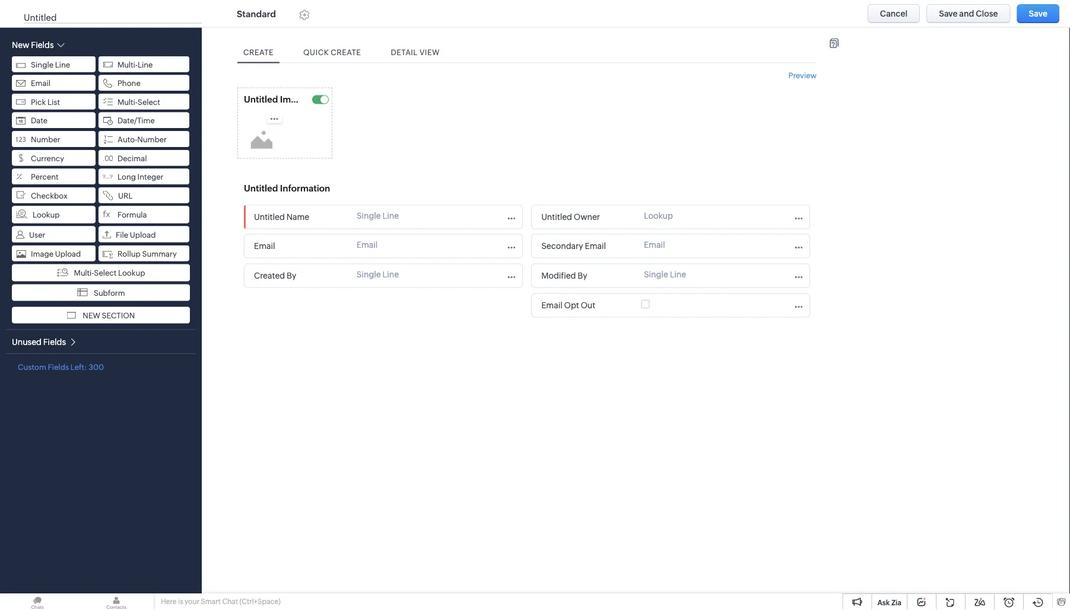 Task type: describe. For each thing, give the bounding box(es) containing it.
select for multi-select
[[138, 98, 160, 107]]

1 create from the left
[[243, 48, 274, 57]]

1 number from the left
[[31, 135, 60, 144]]

enter module name untitled
[[24, 4, 112, 23]]

untitled
[[24, 12, 57, 23]]

fields for unused
[[43, 338, 66, 347]]

2 number from the left
[[137, 135, 167, 144]]

decimal
[[118, 154, 147, 163]]

new
[[83, 311, 100, 320]]

chat
[[222, 598, 238, 606]]

image upload
[[31, 250, 81, 258]]

module
[[51, 4, 86, 13]]

auto-number
[[118, 135, 167, 144]]

rollup
[[118, 250, 141, 258]]

multi- for multi-line
[[118, 60, 138, 69]]

formula
[[118, 211, 147, 220]]

multi-select lookup
[[74, 269, 145, 278]]

detail
[[391, 48, 418, 57]]

your
[[185, 598, 199, 606]]

line for single line
[[55, 60, 70, 69]]

percent
[[31, 173, 59, 182]]

upload for file upload
[[130, 230, 156, 239]]

file
[[116, 230, 128, 239]]

url
[[118, 192, 133, 200]]

chats image
[[0, 594, 75, 611]]

unused
[[12, 338, 42, 347]]

select for multi-select lookup
[[94, 269, 117, 278]]

1 vertical spatial lookup
[[118, 269, 145, 278]]

standard
[[237, 9, 276, 19]]

currency
[[31, 154, 64, 163]]

auto-
[[118, 135, 137, 144]]

view
[[420, 48, 440, 57]]

summary
[[142, 250, 177, 258]]



Task type: locate. For each thing, give the bounding box(es) containing it.
fields up custom fields left: 300
[[43, 338, 66, 347]]

create right quick
[[331, 48, 361, 57]]

long
[[118, 173, 136, 182]]

create
[[243, 48, 274, 57], [331, 48, 361, 57]]

multi- for multi-select
[[118, 98, 138, 107]]

multi- up phone
[[118, 60, 138, 69]]

custom fields left: 300
[[18, 363, 104, 372]]

number
[[31, 135, 60, 144], [137, 135, 167, 144]]

ask zia
[[878, 599, 902, 607]]

preview
[[789, 71, 817, 80]]

0 horizontal spatial lookup
[[33, 211, 60, 220]]

new section
[[83, 311, 135, 320]]

2 create from the left
[[331, 48, 361, 57]]

unused fields
[[12, 338, 66, 347]]

select
[[138, 98, 160, 107], [94, 269, 117, 278]]

select up date/time
[[138, 98, 160, 107]]

1 horizontal spatial upload
[[130, 230, 156, 239]]

single line
[[31, 60, 70, 69]]

checkbox
[[31, 192, 68, 200]]

lookup down rollup
[[118, 269, 145, 278]]

None text field
[[251, 209, 348, 225], [538, 209, 635, 225], [538, 238, 635, 254], [251, 268, 348, 284], [251, 209, 348, 225], [538, 209, 635, 225], [538, 238, 635, 254], [251, 268, 348, 284]]

detail view link
[[385, 42, 446, 63]]

multi-
[[118, 60, 138, 69], [118, 98, 138, 107], [74, 269, 94, 278]]

multi- for multi-select lookup
[[74, 269, 94, 278]]

None text field
[[241, 91, 300, 107], [241, 180, 360, 196], [251, 238, 348, 254], [538, 268, 635, 284], [538, 298, 615, 314], [241, 91, 300, 107], [241, 180, 360, 196], [251, 238, 348, 254], [538, 268, 635, 284], [538, 298, 615, 314]]

rollup summary
[[118, 250, 177, 258]]

pick list
[[31, 98, 60, 107]]

1 horizontal spatial line
[[138, 60, 153, 69]]

0 vertical spatial upload
[[130, 230, 156, 239]]

enter
[[24, 4, 50, 13]]

1 horizontal spatial lookup
[[118, 269, 145, 278]]

email
[[31, 79, 50, 88]]

line up phone
[[138, 60, 153, 69]]

number down date/time
[[137, 135, 167, 144]]

0 vertical spatial fields
[[43, 338, 66, 347]]

date/time
[[118, 116, 155, 125]]

1 vertical spatial fields
[[48, 363, 69, 372]]

multi- down phone
[[118, 98, 138, 107]]

0 horizontal spatial create
[[243, 48, 274, 57]]

0 vertical spatial select
[[138, 98, 160, 107]]

select up the subform
[[94, 269, 117, 278]]

name
[[88, 4, 112, 13]]

1 horizontal spatial create
[[331, 48, 361, 57]]

0 horizontal spatial upload
[[55, 250, 81, 258]]

quick create link
[[297, 42, 367, 63]]

image
[[31, 250, 53, 258]]

section
[[102, 311, 135, 320]]

1 horizontal spatial select
[[138, 98, 160, 107]]

0 vertical spatial lookup
[[33, 211, 60, 220]]

number up currency at the top of page
[[31, 135, 60, 144]]

0 horizontal spatial number
[[31, 135, 60, 144]]

create down standard
[[243, 48, 274, 57]]

user
[[29, 230, 45, 239]]

integer
[[137, 173, 163, 182]]

(ctrl+space)
[[240, 598, 281, 606]]

line
[[55, 60, 70, 69], [138, 60, 153, 69]]

2 vertical spatial multi-
[[74, 269, 94, 278]]

upload for image upload
[[55, 250, 81, 258]]

multi-line
[[118, 60, 153, 69]]

single
[[31, 60, 53, 69]]

long integer
[[118, 173, 163, 182]]

line right single
[[55, 60, 70, 69]]

upload
[[130, 230, 156, 239], [55, 250, 81, 258]]

1 horizontal spatial number
[[137, 135, 167, 144]]

subform
[[94, 289, 125, 298]]

0 horizontal spatial line
[[55, 60, 70, 69]]

contacts image
[[79, 594, 154, 611]]

2 line from the left
[[138, 60, 153, 69]]

0 horizontal spatial select
[[94, 269, 117, 278]]

ask
[[878, 599, 890, 607]]

fields left left:
[[48, 363, 69, 372]]

lookup down checkbox
[[33, 211, 60, 220]]

0 vertical spatial multi-
[[118, 60, 138, 69]]

detail view
[[391, 48, 440, 57]]

1 vertical spatial select
[[94, 269, 117, 278]]

quick
[[303, 48, 329, 57]]

pick
[[31, 98, 46, 107]]

file upload
[[116, 230, 156, 239]]

zia
[[892, 599, 902, 607]]

upload up the rollup summary
[[130, 230, 156, 239]]

unused fields link
[[12, 337, 77, 347]]

here
[[161, 598, 177, 606]]

lookup
[[33, 211, 60, 220], [118, 269, 145, 278]]

date
[[31, 116, 48, 125]]

None button
[[868, 4, 920, 23], [927, 4, 1011, 23], [1017, 4, 1060, 23], [868, 4, 920, 23], [927, 4, 1011, 23], [1017, 4, 1060, 23]]

is
[[178, 598, 183, 606]]

here is your smart chat (ctrl+space)
[[161, 598, 281, 606]]

multi-select
[[118, 98, 160, 107]]

300
[[89, 363, 104, 372]]

list
[[47, 98, 60, 107]]

fields for custom
[[48, 363, 69, 372]]

left:
[[70, 363, 87, 372]]

1 vertical spatial multi-
[[118, 98, 138, 107]]

phone
[[118, 79, 141, 88]]

smart
[[201, 598, 221, 606]]

fields
[[43, 338, 66, 347], [48, 363, 69, 372]]

custom
[[18, 363, 46, 372]]

create link
[[237, 42, 280, 63]]

line for multi-line
[[138, 60, 153, 69]]

1 line from the left
[[55, 60, 70, 69]]

multi- up the subform
[[74, 269, 94, 278]]

1 vertical spatial upload
[[55, 250, 81, 258]]

quick create
[[303, 48, 361, 57]]

upload right 'image'
[[55, 250, 81, 258]]



Task type: vqa. For each thing, say whether or not it's contained in the screenshot.
Setup
no



